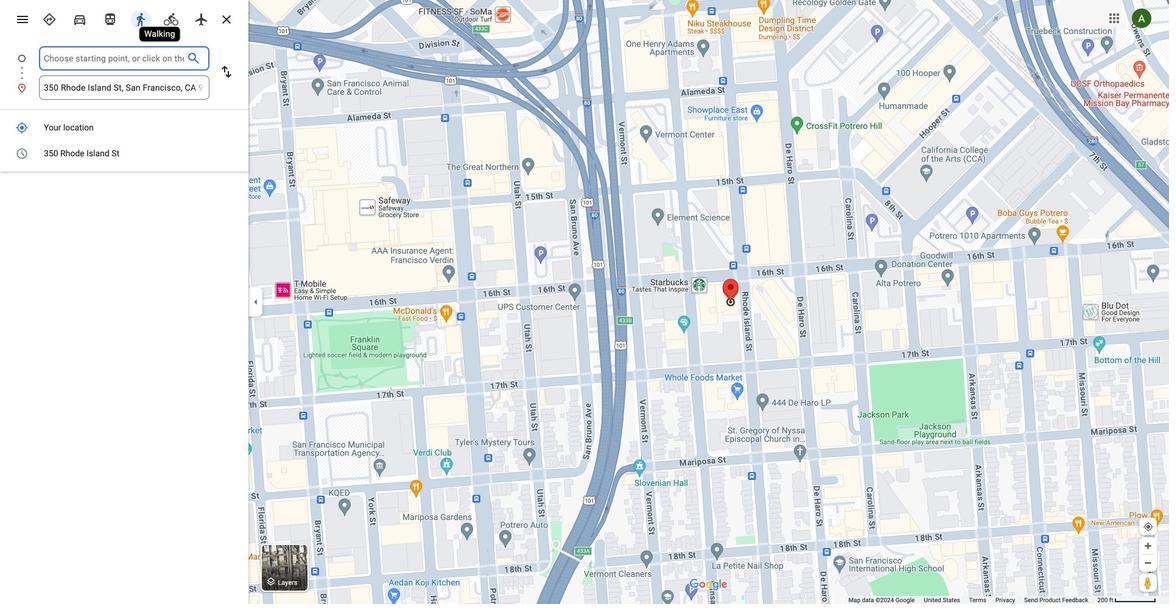 Task type: locate. For each thing, give the bounding box(es) containing it.
list item down choose starting point, or click on the map... field
[[0, 76, 248, 100]]

flights image
[[194, 12, 209, 27]]

None radio
[[97, 7, 123, 29], [128, 7, 153, 29]]

none field destination 350 rhode island st, san francisco, ca 94103
[[44, 76, 205, 100]]

transit image
[[103, 12, 118, 27]]

1 none field from the top
[[44, 46, 184, 71]]

list
[[0, 46, 248, 100]]

3 none radio from the left
[[158, 7, 184, 29]]

None radio
[[37, 7, 62, 29], [67, 7, 93, 29], [158, 7, 184, 29], [189, 7, 214, 29]]

1 vertical spatial none field
[[44, 76, 205, 100]]

None field
[[44, 46, 184, 71], [44, 76, 205, 100]]

driving image
[[72, 12, 87, 27]]

none radio right cycling option
[[189, 7, 214, 29]]

2 none field from the top
[[44, 76, 205, 100]]

1 vertical spatial cell
[[0, 144, 241, 164]]

grid inside google maps "element"
[[0, 115, 248, 167]]

none radio right driving option
[[97, 7, 123, 29]]

none field choose starting point, or click on the map...
[[44, 46, 184, 71]]

none radio right walking radio
[[158, 7, 184, 29]]

1 cell from the top
[[0, 118, 241, 138]]

0 vertical spatial none field
[[44, 46, 184, 71]]

1 none radio from the left
[[37, 7, 62, 29]]

collapse side panel image
[[249, 296, 262, 309]]

list item
[[0, 46, 248, 85], [0, 76, 248, 100]]

show your location image
[[1143, 522, 1154, 533]]

none radio left driving option
[[37, 7, 62, 29]]

2 none radio from the left
[[128, 7, 153, 29]]

show street view coverage image
[[1139, 574, 1157, 593]]

1 none radio from the left
[[97, 7, 123, 29]]

none radio flights
[[189, 7, 214, 29]]

google account: augustus odena  
(augustus@adept.ai) image
[[1132, 9, 1152, 28]]

none field up destination 350 rhode island st, san francisco, ca 94103 field
[[44, 46, 184, 71]]

2 none radio from the left
[[67, 7, 93, 29]]

1 horizontal spatial none radio
[[128, 7, 153, 29]]

google maps element
[[0, 0, 1169, 605]]

0 horizontal spatial none radio
[[97, 7, 123, 29]]

list item down transit icon
[[0, 46, 248, 85]]

zoom out image
[[1144, 559, 1153, 568]]

4 none radio from the left
[[189, 7, 214, 29]]

cell
[[0, 118, 241, 138], [0, 144, 241, 164]]

none field down choose starting point, or click on the map... field
[[44, 76, 205, 100]]

0 vertical spatial cell
[[0, 118, 241, 138]]

none radio transit
[[97, 7, 123, 29]]

none radio walking
[[128, 7, 153, 29]]

cycling image
[[164, 12, 178, 27]]

grid
[[0, 115, 248, 167]]

1 list item from the top
[[0, 46, 248, 85]]

none radio left transit radio
[[67, 7, 93, 29]]

none radio left cycling option
[[128, 7, 153, 29]]



Task type: describe. For each thing, give the bounding box(es) containing it.
Destination 350 Rhode Island St, San Francisco, CA 94103 field
[[44, 80, 205, 95]]

none radio cycling
[[158, 7, 184, 29]]

none radio best travel modes
[[37, 7, 62, 29]]

recently viewed image
[[16, 147, 28, 160]]

Choose starting point, or click on the map... field
[[44, 51, 184, 66]]

walking image
[[133, 12, 148, 27]]

2 cell from the top
[[0, 144, 241, 164]]

your location image
[[16, 121, 28, 134]]

2 list item from the top
[[0, 76, 248, 100]]

list inside google maps "element"
[[0, 46, 248, 100]]

zoom in image
[[1144, 542, 1153, 551]]

none radio driving
[[67, 7, 93, 29]]

best travel modes image
[[42, 12, 57, 27]]



Task type: vqa. For each thing, say whether or not it's contained in the screenshot.
third option from the right
yes



